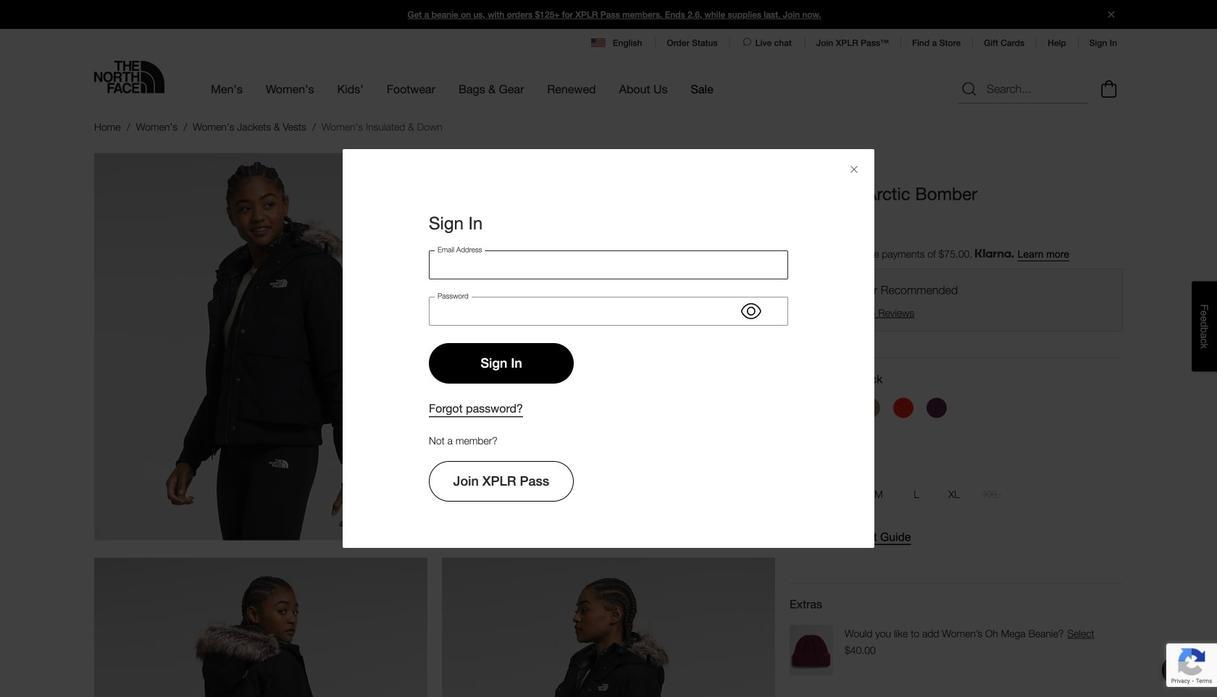 Task type: locate. For each thing, give the bounding box(es) containing it.
fiery red image
[[893, 398, 914, 418]]

Fiery Red radio
[[890, 395, 917, 422]]

the north face home page image
[[94, 61, 164, 93]]

TNF Black radio
[[790, 395, 817, 422]]

boysenberry image
[[927, 398, 947, 418]]

women's insulated & down element
[[322, 121, 443, 133]]

women's oh mega beanie image
[[790, 626, 833, 676]]

color option group
[[790, 395, 1123, 428]]

None password field
[[429, 297, 788, 326]]

None text field
[[429, 251, 788, 280]]

klarna image
[[975, 249, 1015, 258]]

list box
[[790, 481, 1123, 509]]

almond butter/almond butter tnf monogram large print image
[[860, 398, 880, 418]]



Task type: describe. For each thing, give the bounding box(es) containing it.
Almond Butter/Almond Butter TNF Monogram Large Print radio
[[856, 395, 884, 422]]

search all image
[[961, 80, 978, 98]]

switch visibility password image
[[741, 301, 761, 322]]

view cart image
[[1098, 78, 1121, 100]]

close image
[[1102, 11, 1121, 18]]

Boysenberry radio
[[923, 395, 951, 422]]

Search search field
[[958, 75, 1088, 104]]



Task type: vqa. For each thing, say whether or not it's contained in the screenshot.
Women'S Insulated & Down element
yes



